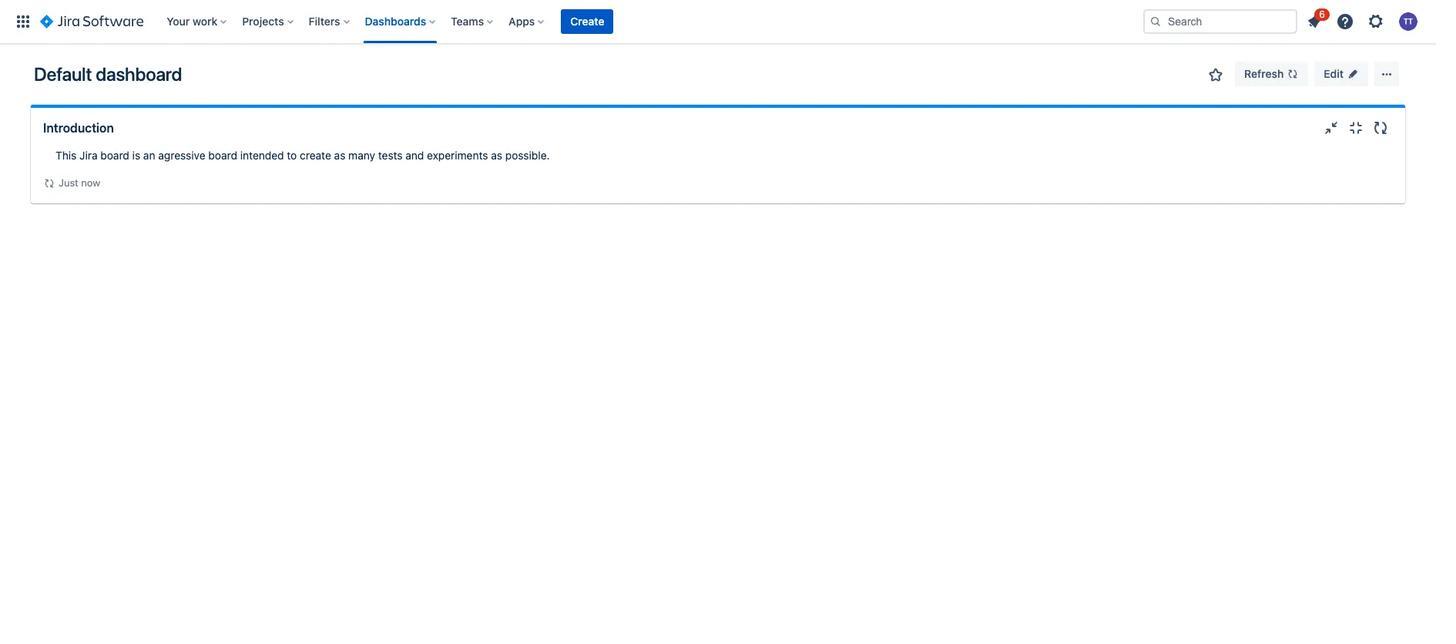 Task type: locate. For each thing, give the bounding box(es) containing it.
edit icon image
[[1347, 68, 1360, 80]]

search image
[[1150, 15, 1162, 28]]

jira software image
[[40, 12, 144, 31], [40, 12, 144, 31]]

edit
[[1325, 67, 1344, 80]]

dashboards
[[365, 15, 426, 28]]

introduction region
[[43, 148, 1394, 191]]

0 horizontal spatial as
[[334, 149, 346, 162]]

possible.
[[506, 149, 550, 162]]

1 horizontal spatial as
[[491, 149, 503, 162]]

work
[[193, 15, 218, 28]]

jira
[[79, 149, 98, 162]]

refresh
[[1245, 67, 1284, 80]]

as left 'possible.'
[[491, 149, 503, 162]]

default
[[34, 63, 92, 85]]

as
[[334, 149, 346, 162], [491, 149, 503, 162]]

intended
[[240, 149, 284, 162]]

minimize introduction image
[[1323, 119, 1341, 137]]

experiments
[[427, 149, 488, 162]]

board
[[100, 149, 129, 162], [208, 149, 237, 162]]

create
[[571, 15, 605, 28]]

an
[[143, 149, 155, 162]]

more dashboard actions image
[[1378, 65, 1397, 83]]

appswitcher icon image
[[14, 12, 32, 31]]

edit link
[[1315, 62, 1369, 86]]

1 as from the left
[[334, 149, 346, 162]]

filters
[[309, 15, 340, 28]]

this
[[55, 149, 77, 162]]

to
[[287, 149, 297, 162]]

as left 'many'
[[334, 149, 346, 162]]

tests
[[378, 149, 403, 162]]

and
[[406, 149, 424, 162]]

board left is
[[100, 149, 129, 162]]

create button
[[561, 9, 614, 34]]

this jira board is an agressive board intended to create as many tests and experiments as possible.
[[55, 149, 550, 162]]

6
[[1320, 8, 1326, 20]]

0 horizontal spatial board
[[100, 149, 129, 162]]

board left intended
[[208, 149, 237, 162]]

1 horizontal spatial board
[[208, 149, 237, 162]]

refresh introduction image
[[1372, 119, 1391, 137]]

notifications image
[[1306, 12, 1324, 31]]

your work
[[167, 15, 218, 28]]

teams button
[[446, 9, 500, 34]]

banner
[[0, 0, 1437, 43]]

is
[[132, 149, 140, 162]]

star default dashboard image
[[1207, 66, 1226, 84]]



Task type: describe. For each thing, give the bounding box(es) containing it.
your
[[167, 15, 190, 28]]

refresh button
[[1236, 62, 1309, 86]]

many
[[349, 149, 375, 162]]

default dashboard
[[34, 63, 182, 85]]

single column image
[[1347, 119, 1366, 137]]

projects button
[[238, 9, 300, 34]]

agressive
[[158, 149, 206, 162]]

teams
[[451, 15, 484, 28]]

projects
[[242, 15, 284, 28]]

primary element
[[9, 0, 1144, 43]]

create
[[300, 149, 331, 162]]

dashboards button
[[360, 9, 442, 34]]

2 as from the left
[[491, 149, 503, 162]]

1 board from the left
[[100, 149, 129, 162]]

apps button
[[504, 9, 551, 34]]

just
[[59, 177, 78, 189]]

introduction
[[43, 121, 114, 135]]

your profile and settings image
[[1400, 12, 1418, 31]]

filters button
[[304, 9, 356, 34]]

an arrow curved in a circular way on the button that refreshes the dashboard image
[[43, 177, 55, 189]]

Search field
[[1144, 9, 1298, 34]]

apps
[[509, 15, 535, 28]]

refresh image
[[1288, 68, 1300, 80]]

banner containing your work
[[0, 0, 1437, 43]]

2 board from the left
[[208, 149, 237, 162]]

help image
[[1337, 12, 1355, 31]]

now
[[81, 177, 100, 189]]

dashboard
[[96, 63, 182, 85]]

just now
[[59, 177, 100, 189]]

your work button
[[162, 9, 233, 34]]

settings image
[[1367, 12, 1386, 31]]



Task type: vqa. For each thing, say whether or not it's contained in the screenshot.
the 'an'
yes



